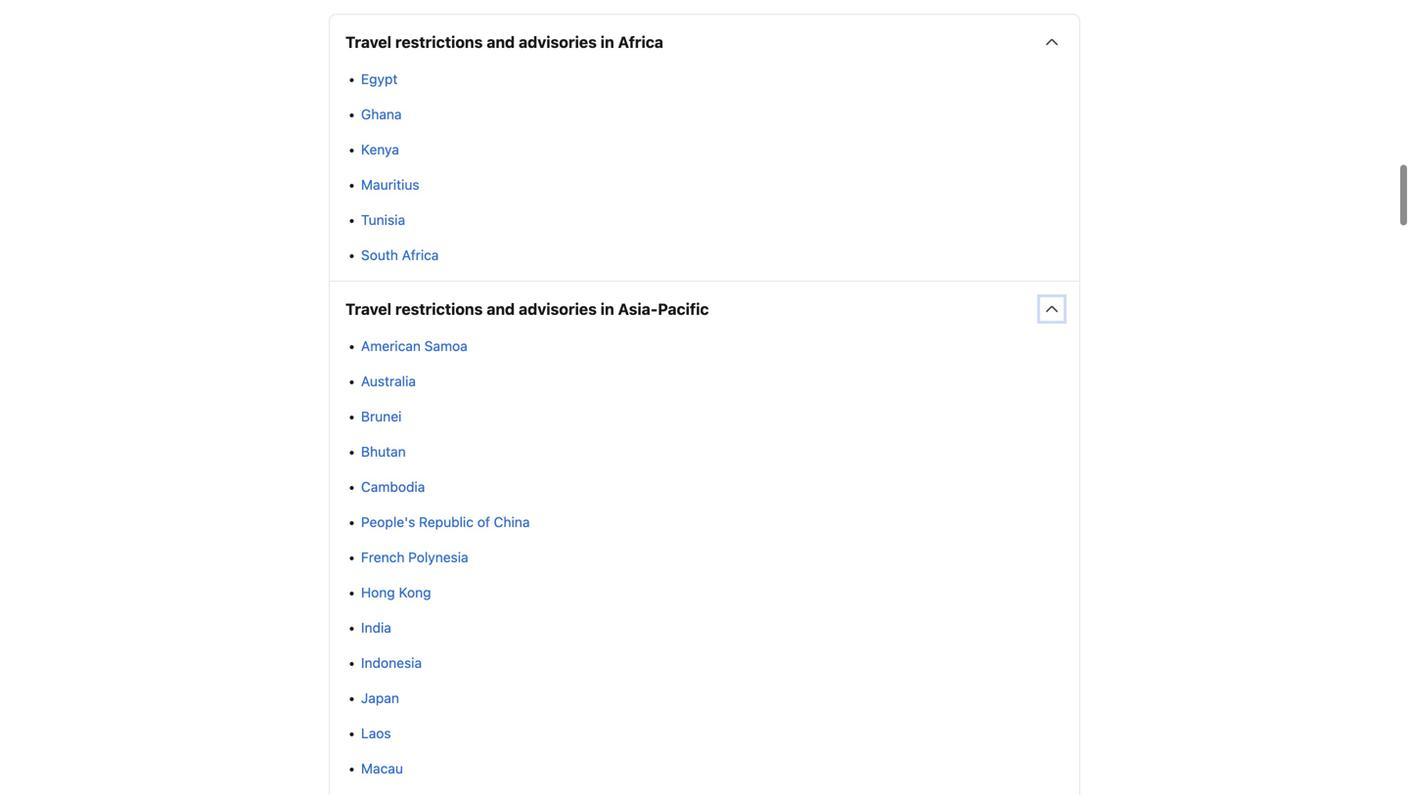 Task type: describe. For each thing, give the bounding box(es) containing it.
japan link
[[361, 691, 399, 707]]

egypt
[[361, 71, 398, 87]]

egypt link
[[361, 71, 398, 87]]

cambodia
[[361, 479, 425, 495]]

travel restrictions and advisories in asia-pacific
[[345, 300, 709, 319]]

french polynesia
[[361, 550, 469, 566]]

bhutan link
[[361, 444, 406, 460]]

travel restrictions and advisories in asia-pacific button
[[330, 282, 1080, 337]]

pacific
[[658, 300, 709, 319]]

brunei link
[[361, 409, 402, 425]]

kenya
[[361, 142, 399, 158]]

australia link
[[361, 374, 416, 390]]

and for africa
[[487, 33, 515, 52]]

travel for travel restrictions and advisories in asia-pacific
[[345, 300, 392, 319]]

indonesia
[[361, 655, 422, 672]]

hong kong
[[361, 585, 431, 601]]

tunisia link
[[361, 212, 405, 228]]

ghana
[[361, 106, 402, 122]]

south africa
[[361, 247, 439, 263]]

travel for travel restrictions and advisories in africa
[[345, 33, 392, 52]]

laos link
[[361, 726, 391, 742]]

people's republic of china
[[361, 514, 530, 531]]

china
[[494, 514, 530, 531]]

south
[[361, 247, 398, 263]]

australia
[[361, 374, 416, 390]]

hong
[[361, 585, 395, 601]]

advisories for africa
[[519, 33, 597, 52]]

hong kong link
[[361, 585, 431, 601]]

kong
[[399, 585, 431, 601]]

south africa link
[[361, 247, 439, 263]]

in for asia-
[[601, 300, 614, 319]]

of
[[477, 514, 490, 531]]

travel restrictions and advisories in africa
[[345, 33, 664, 52]]

american samoa
[[361, 338, 468, 354]]

asia-
[[618, 300, 658, 319]]

macau
[[361, 761, 403, 777]]

restrictions for travel restrictions and advisories in africa
[[395, 33, 483, 52]]



Task type: vqa. For each thing, say whether or not it's contained in the screenshot.
Laos
yes



Task type: locate. For each thing, give the bounding box(es) containing it.
ghana link
[[361, 106, 402, 122]]

travel restrictions and advisories in africa button
[[330, 15, 1080, 70]]

in
[[601, 33, 614, 52], [601, 300, 614, 319]]

travel up the american
[[345, 300, 392, 319]]

0 vertical spatial africa
[[618, 33, 664, 52]]

macau link
[[361, 761, 403, 777]]

and for asia-
[[487, 300, 515, 319]]

0 horizontal spatial africa
[[402, 247, 439, 263]]

india
[[361, 620, 391, 636]]

polynesia
[[408, 550, 469, 566]]

2 travel from the top
[[345, 300, 392, 319]]

2 and from the top
[[487, 300, 515, 319]]

samoa
[[424, 338, 468, 354]]

1 advisories from the top
[[519, 33, 597, 52]]

1 and from the top
[[487, 33, 515, 52]]

1 horizontal spatial africa
[[618, 33, 664, 52]]

1 vertical spatial restrictions
[[395, 300, 483, 319]]

1 restrictions from the top
[[395, 33, 483, 52]]

africa
[[618, 33, 664, 52], [402, 247, 439, 263]]

2 restrictions from the top
[[395, 300, 483, 319]]

in for africa
[[601, 33, 614, 52]]

2 in from the top
[[601, 300, 614, 319]]

people's
[[361, 514, 415, 531]]

africa inside dropdown button
[[618, 33, 664, 52]]

republic
[[419, 514, 474, 531]]

1 travel from the top
[[345, 33, 392, 52]]

brunei
[[361, 409, 402, 425]]

1 vertical spatial in
[[601, 300, 614, 319]]

1 vertical spatial travel
[[345, 300, 392, 319]]

french polynesia link
[[361, 550, 469, 566]]

mauritius
[[361, 177, 419, 193]]

and
[[487, 33, 515, 52], [487, 300, 515, 319]]

restrictions
[[395, 33, 483, 52], [395, 300, 483, 319]]

0 vertical spatial in
[[601, 33, 614, 52]]

restrictions up egypt link
[[395, 33, 483, 52]]

2 advisories from the top
[[519, 300, 597, 319]]

1 in from the top
[[601, 33, 614, 52]]

bhutan
[[361, 444, 406, 460]]

american
[[361, 338, 421, 354]]

indonesia link
[[361, 655, 422, 672]]

0 vertical spatial and
[[487, 33, 515, 52]]

restrictions up samoa
[[395, 300, 483, 319]]

restrictions for travel restrictions and advisories in asia-pacific
[[395, 300, 483, 319]]

1 vertical spatial advisories
[[519, 300, 597, 319]]

laos
[[361, 726, 391, 742]]

advisories for asia-
[[519, 300, 597, 319]]

travel up egypt link
[[345, 33, 392, 52]]

american samoa link
[[361, 338, 468, 354]]

cambodia link
[[361, 479, 425, 495]]

mauritius link
[[361, 177, 419, 193]]

0 vertical spatial travel
[[345, 33, 392, 52]]

french
[[361, 550, 405, 566]]

japan
[[361, 691, 399, 707]]

hotels information - accordion controls element
[[329, 14, 1081, 796]]

0 vertical spatial advisories
[[519, 33, 597, 52]]

india link
[[361, 620, 391, 636]]

advisories
[[519, 33, 597, 52], [519, 300, 597, 319]]

1 vertical spatial and
[[487, 300, 515, 319]]

0 vertical spatial restrictions
[[395, 33, 483, 52]]

travel
[[345, 33, 392, 52], [345, 300, 392, 319]]

1 vertical spatial africa
[[402, 247, 439, 263]]

people's republic of china link
[[361, 514, 530, 531]]

tunisia
[[361, 212, 405, 228]]

kenya link
[[361, 142, 399, 158]]



